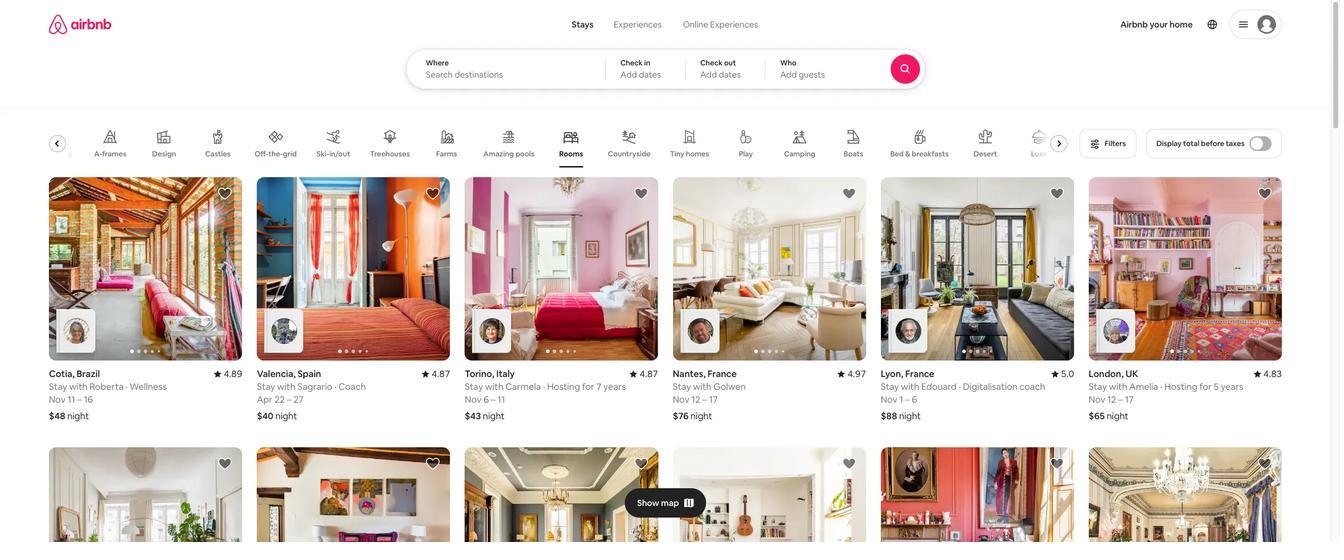 Task type: describe. For each thing, give the bounding box(es) containing it.
· for roberta
[[126, 381, 128, 393]]

with for nantes,
[[693, 381, 712, 393]]

what can we help you find? tab list
[[562, 12, 672, 37]]

– inside lyon, france stay with edouard · digitalisation coach nov 1 – 6 $88 night
[[906, 394, 910, 406]]

add to wishlist: edinburgh, uk image
[[1050, 457, 1065, 472]]

years for hosting for 7 years
[[604, 381, 626, 393]]

display
[[1157, 139, 1182, 149]]

guests
[[799, 69, 825, 80]]

coach
[[339, 381, 366, 393]]

check for check out add dates
[[701, 58, 723, 68]]

sagrario
[[298, 381, 333, 393]]

cotia,
[[49, 368, 75, 380]]

coach
[[1020, 381, 1046, 393]]

Where field
[[426, 69, 586, 80]]

online
[[683, 19, 709, 30]]

add inside who add guests
[[781, 69, 797, 80]]

$88
[[881, 411, 897, 422]]

off-
[[255, 149, 269, 159]]

7
[[597, 381, 602, 393]]

dates for check out add dates
[[719, 69, 741, 80]]

stays
[[572, 19, 594, 30]]

your
[[1150, 19, 1168, 30]]

grid
[[283, 149, 297, 159]]

cotia, brazil stay with roberta · wellness nov 11 – 16 $48 night
[[49, 368, 167, 422]]

boats
[[844, 149, 864, 159]]

night inside nantes, france stay with golwen nov 12 – 17 $76 night
[[691, 411, 713, 422]]

lyon, france stay with edouard · digitalisation coach nov 1 – 6 $88 night
[[881, 368, 1046, 422]]

4.89 out of 5 average rating image
[[214, 368, 242, 380]]

11 inside torino, italy stay with carmela · hosting for 7 years nov 6 – 11 $43 night
[[498, 394, 505, 406]]

pools
[[516, 149, 535, 159]]

stay for valencia, spain
[[257, 381, 275, 393]]

valencia, spain stay with sagrario · coach apr 22 – 27 $40 night
[[257, 368, 366, 422]]

check in add dates
[[621, 58, 661, 80]]

farms
[[436, 149, 457, 159]]

london, uk stay with amelia · hosting for 5 years nov 12 – 17 $65 night
[[1089, 368, 1244, 422]]

$40
[[257, 411, 273, 422]]

12 inside 'london, uk stay with amelia · hosting for 5 years nov 12 – 17 $65 night'
[[1108, 394, 1117, 406]]

nantes, france stay with golwen nov 12 – 17 $76 night
[[673, 368, 746, 422]]

check out add dates
[[701, 58, 741, 80]]

&
[[906, 149, 911, 159]]

amazing
[[484, 149, 514, 159]]

· for carmela
[[543, 381, 545, 393]]

1 horizontal spatial add to wishlist: lyon, france image
[[1050, 187, 1065, 201]]

countryside
[[608, 149, 651, 159]]

london,
[[1089, 368, 1124, 380]]

treehouses
[[370, 149, 410, 159]]

add to wishlist: london, uk image
[[1258, 187, 1273, 201]]

play
[[739, 149, 753, 159]]

– inside cotia, brazil stay with roberta · wellness nov 11 – 16 $48 night
[[77, 394, 82, 406]]

group containing off-the-grid
[[39, 120, 1073, 168]]

a-
[[94, 149, 102, 159]]

frames
[[102, 149, 126, 159]]

trending
[[41, 149, 72, 159]]

experiences button
[[604, 12, 672, 37]]

4.87 for torino, italy stay with carmela · hosting for 7 years nov 6 – 11 $43 night
[[640, 368, 658, 380]]

home
[[1170, 19, 1193, 30]]

online experiences
[[683, 19, 758, 30]]

add to wishlist: new orleans, louisiana image
[[1258, 457, 1273, 472]]

· for edouard
[[959, 381, 961, 393]]

with for valencia,
[[277, 381, 296, 393]]

stay for london, uk
[[1089, 381, 1107, 393]]

airbnb your home link
[[1113, 12, 1201, 37]]

stays tab panel
[[406, 49, 959, 89]]

4.97 out of 5 average rating image
[[838, 368, 866, 380]]

stays button
[[562, 12, 604, 37]]

nov inside torino, italy stay with carmela · hosting for 7 years nov 6 – 11 $43 night
[[465, 394, 482, 406]]

airbnb your home
[[1121, 19, 1193, 30]]

rooms
[[559, 149, 583, 159]]

with for cotia,
[[69, 381, 88, 393]]

spain
[[298, 368, 321, 380]]

4.87 out of 5 average rating image
[[422, 368, 450, 380]]

filters
[[1105, 139, 1126, 149]]

carmela
[[506, 381, 541, 393]]

22
[[275, 394, 285, 406]]

add for check out add dates
[[701, 69, 717, 80]]

6 for nov
[[484, 394, 489, 406]]

brazil
[[77, 368, 100, 380]]

· for sagrario
[[335, 381, 337, 393]]

france for edouard
[[906, 368, 935, 380]]

apr
[[257, 394, 273, 406]]

design
[[152, 149, 176, 159]]

17 inside nantes, france stay with golwen nov 12 – 17 $76 night
[[709, 394, 718, 406]]

camping
[[784, 149, 816, 159]]

12 inside nantes, france stay with golwen nov 12 – 17 $76 night
[[692, 394, 701, 406]]

nantes,
[[673, 368, 706, 380]]

– inside nantes, france stay with golwen nov 12 – 17 $76 night
[[703, 394, 707, 406]]

who
[[781, 58, 797, 68]]

bed
[[891, 149, 904, 159]]

valencia,
[[257, 368, 296, 380]]

castles
[[205, 149, 231, 159]]

· for amelia
[[1161, 381, 1163, 393]]

16
[[84, 394, 93, 406]]

uk
[[1126, 368, 1139, 380]]

tiny homes
[[670, 149, 710, 159]]

2 experiences from the left
[[710, 19, 758, 30]]

add to wishlist: valencia, spain image
[[426, 187, 441, 201]]

with for torino,
[[485, 381, 504, 393]]

stay for torino, italy
[[465, 381, 483, 393]]

5.0
[[1061, 368, 1074, 380]]

display total before taxes
[[1157, 139, 1245, 149]]



Task type: locate. For each thing, give the bounding box(es) containing it.
0 horizontal spatial 6
[[484, 394, 489, 406]]

years inside torino, italy stay with carmela · hosting for 7 years nov 6 – 11 $43 night
[[604, 381, 626, 393]]

check
[[621, 58, 643, 68], [701, 58, 723, 68]]

nov up $43
[[465, 394, 482, 406]]

1 4.87 from the left
[[432, 368, 450, 380]]

1 horizontal spatial 6
[[912, 394, 918, 406]]

add to wishlist: barcelona, spain image
[[842, 457, 857, 472]]

2 with from the left
[[693, 381, 712, 393]]

stay up apr
[[257, 381, 275, 393]]

1 – from the left
[[77, 394, 82, 406]]

dates down out
[[719, 69, 741, 80]]

hosting for hosting for 7 years
[[547, 381, 580, 393]]

17 down the amelia
[[1125, 394, 1134, 406]]

4 nov from the left
[[881, 394, 898, 406]]

add to wishlist: carlisle, pennsylvania image
[[634, 457, 649, 472]]

4.83
[[1264, 368, 1282, 380]]

stay inside nantes, france stay with golwen nov 12 – 17 $76 night
[[673, 381, 691, 393]]

1 years from the left
[[604, 381, 626, 393]]

night down 22
[[275, 411, 297, 422]]

4 stay from the left
[[465, 381, 483, 393]]

homes
[[686, 149, 710, 159]]

2 years from the left
[[1221, 381, 1244, 393]]

· right edouard at right
[[959, 381, 961, 393]]

5 nov from the left
[[1089, 394, 1106, 406]]

with inside nantes, france stay with golwen nov 12 – 17 $76 night
[[693, 381, 712, 393]]

1 6 from the left
[[484, 394, 489, 406]]

add to wishlist: cotia, brazil image
[[218, 187, 232, 201]]

filters button
[[1080, 129, 1137, 158]]

6 with from the left
[[1109, 381, 1128, 393]]

years right 7
[[604, 381, 626, 393]]

with
[[69, 381, 88, 393], [693, 381, 712, 393], [277, 381, 296, 393], [485, 381, 504, 393], [901, 381, 920, 393], [1109, 381, 1128, 393]]

1 horizontal spatial hosting
[[1165, 381, 1198, 393]]

ski-in/out
[[317, 149, 350, 159]]

2 nov from the left
[[673, 394, 690, 406]]

0 horizontal spatial france
[[708, 368, 737, 380]]

12 down london,
[[1108, 394, 1117, 406]]

0 horizontal spatial experiences
[[614, 19, 662, 30]]

1 11 from the left
[[68, 394, 75, 406]]

4.87 for valencia, spain stay with sagrario · coach apr 22 – 27 $40 night
[[432, 368, 450, 380]]

hosting left 5
[[1165, 381, 1198, 393]]

none search field containing stays
[[406, 0, 959, 89]]

6
[[484, 394, 489, 406], [912, 394, 918, 406]]

check inside check in add dates
[[621, 58, 643, 68]]

1 17 from the left
[[709, 394, 718, 406]]

for inside 'london, uk stay with amelia · hosting for 5 years nov 12 – 17 $65 night'
[[1200, 381, 1212, 393]]

for inside torino, italy stay with carmela · hosting for 7 years nov 6 – 11 $43 night
[[582, 381, 595, 393]]

$76
[[673, 411, 689, 422]]

stay down "torino,"
[[465, 381, 483, 393]]

2 add from the left
[[701, 69, 717, 80]]

night right $76
[[691, 411, 713, 422]]

6 – from the left
[[1119, 394, 1123, 406]]

a-frames
[[94, 149, 126, 159]]

add to wishlist: torino, italy image
[[634, 187, 649, 201]]

hosting left 7
[[547, 381, 580, 393]]

airbnb
[[1121, 19, 1148, 30]]

stay
[[49, 381, 67, 393], [673, 381, 691, 393], [257, 381, 275, 393], [465, 381, 483, 393], [881, 381, 899, 393], [1089, 381, 1107, 393]]

taxes
[[1226, 139, 1245, 149]]

stay inside cotia, brazil stay with roberta · wellness nov 11 – 16 $48 night
[[49, 381, 67, 393]]

with inside valencia, spain stay with sagrario · coach apr 22 – 27 $40 night
[[277, 381, 296, 393]]

– down nantes,
[[703, 394, 707, 406]]

for left 5
[[1200, 381, 1212, 393]]

· right the amelia
[[1161, 381, 1163, 393]]

1 horizontal spatial years
[[1221, 381, 1244, 393]]

1 with from the left
[[69, 381, 88, 393]]

2 stay from the left
[[673, 381, 691, 393]]

5 · from the left
[[1161, 381, 1163, 393]]

1 horizontal spatial 12
[[1108, 394, 1117, 406]]

1
[[900, 394, 904, 406]]

show
[[637, 498, 659, 509]]

2 4.87 from the left
[[640, 368, 658, 380]]

0 horizontal spatial 11
[[68, 394, 75, 406]]

3 with from the left
[[277, 381, 296, 393]]

4.87
[[432, 368, 450, 380], [640, 368, 658, 380]]

2 12 from the left
[[1108, 394, 1117, 406]]

stay inside 'london, uk stay with amelia · hosting for 5 years nov 12 – 17 $65 night'
[[1089, 381, 1107, 393]]

11 left the '16'
[[68, 394, 75, 406]]

· inside cotia, brazil stay with roberta · wellness nov 11 – 16 $48 night
[[126, 381, 128, 393]]

4 night from the left
[[483, 411, 505, 422]]

add down experiences button
[[621, 69, 637, 80]]

0 horizontal spatial dates
[[639, 69, 661, 80]]

1 horizontal spatial add
[[701, 69, 717, 80]]

0 horizontal spatial check
[[621, 58, 643, 68]]

1 horizontal spatial 11
[[498, 394, 505, 406]]

$65
[[1089, 411, 1105, 422]]

night inside lyon, france stay with edouard · digitalisation coach nov 1 – 6 $88 night
[[899, 411, 921, 422]]

with for london,
[[1109, 381, 1128, 393]]

total
[[1184, 139, 1200, 149]]

hosting inside torino, italy stay with carmela · hosting for 7 years nov 6 – 11 $43 night
[[547, 381, 580, 393]]

online experiences link
[[672, 12, 769, 37]]

stay down london,
[[1089, 381, 1107, 393]]

hosting
[[547, 381, 580, 393], [1165, 381, 1198, 393]]

with inside 'london, uk stay with amelia · hosting for 5 years nov 12 – 17 $65 night'
[[1109, 381, 1128, 393]]

night inside cotia, brazil stay with roberta · wellness nov 11 – 16 $48 night
[[67, 411, 89, 422]]

stay down cotia,
[[49, 381, 67, 393]]

breakfasts
[[912, 149, 949, 159]]

0 horizontal spatial for
[[582, 381, 595, 393]]

– down london,
[[1119, 394, 1123, 406]]

nov inside 'london, uk stay with amelia · hosting for 5 years nov 12 – 17 $65 night'
[[1089, 394, 1106, 406]]

for left 7
[[582, 381, 595, 393]]

experiences
[[614, 19, 662, 30], [710, 19, 758, 30]]

france for golwen
[[708, 368, 737, 380]]

profile element
[[788, 0, 1283, 49]]

1 night from the left
[[67, 411, 89, 422]]

1 horizontal spatial 17
[[1125, 394, 1134, 406]]

5 – from the left
[[906, 394, 910, 406]]

2 france from the left
[[906, 368, 935, 380]]

5
[[1214, 381, 1219, 393]]

night down the '16'
[[67, 411, 89, 422]]

1 horizontal spatial dates
[[719, 69, 741, 80]]

5.0 out of 5 average rating image
[[1052, 368, 1074, 380]]

digitalisation
[[963, 381, 1018, 393]]

2 horizontal spatial add
[[781, 69, 797, 80]]

1 horizontal spatial for
[[1200, 381, 1212, 393]]

·
[[126, 381, 128, 393], [335, 381, 337, 393], [543, 381, 545, 393], [959, 381, 961, 393], [1161, 381, 1163, 393]]

with up 1
[[901, 381, 920, 393]]

11 down the italy
[[498, 394, 505, 406]]

17 inside 'london, uk stay with amelia · hosting for 5 years nov 12 – 17 $65 night'
[[1125, 394, 1134, 406]]

dates for check in add dates
[[639, 69, 661, 80]]

5 night from the left
[[899, 411, 921, 422]]

· inside valencia, spain stay with sagrario · coach apr 22 – 27 $40 night
[[335, 381, 337, 393]]

for
[[582, 381, 595, 393], [1200, 381, 1212, 393]]

nov inside cotia, brazil stay with roberta · wellness nov 11 – 16 $48 night
[[49, 394, 66, 406]]

nov left 1
[[881, 394, 898, 406]]

2 – from the left
[[703, 394, 707, 406]]

italy
[[496, 368, 515, 380]]

1 france from the left
[[708, 368, 737, 380]]

france inside nantes, france stay with golwen nov 12 – 17 $76 night
[[708, 368, 737, 380]]

france up golwen
[[708, 368, 737, 380]]

0 horizontal spatial 4.87
[[432, 368, 450, 380]]

out
[[724, 58, 736, 68]]

check for check in add dates
[[621, 58, 643, 68]]

stay for lyon, france
[[881, 381, 899, 393]]

map
[[661, 498, 679, 509]]

3 stay from the left
[[257, 381, 275, 393]]

1 horizontal spatial check
[[701, 58, 723, 68]]

3 · from the left
[[543, 381, 545, 393]]

roberta
[[90, 381, 124, 393]]

add inside check in add dates
[[621, 69, 637, 80]]

bed & breakfasts
[[891, 149, 949, 159]]

in
[[644, 58, 651, 68]]

stay for nantes, france
[[673, 381, 691, 393]]

with inside torino, italy stay with carmela · hosting for 7 years nov 6 – 11 $43 night
[[485, 381, 504, 393]]

1 add from the left
[[621, 69, 637, 80]]

6 night from the left
[[1107, 411, 1129, 422]]

– down "torino,"
[[491, 394, 496, 406]]

· right roberta
[[126, 381, 128, 393]]

add
[[621, 69, 637, 80], [701, 69, 717, 80], [781, 69, 797, 80]]

0 horizontal spatial 12
[[692, 394, 701, 406]]

4.97
[[848, 368, 866, 380]]

1 horizontal spatial experiences
[[710, 19, 758, 30]]

4 – from the left
[[491, 394, 496, 406]]

2 6 from the left
[[912, 394, 918, 406]]

– inside torino, italy stay with carmela · hosting for 7 years nov 6 – 11 $43 night
[[491, 394, 496, 406]]

2 check from the left
[[701, 58, 723, 68]]

show map button
[[625, 489, 706, 518]]

with inside lyon, france stay with edouard · digitalisation coach nov 1 – 6 $88 night
[[901, 381, 920, 393]]

· left coach
[[335, 381, 337, 393]]

4 with from the left
[[485, 381, 504, 393]]

nov
[[49, 394, 66, 406], [673, 394, 690, 406], [465, 394, 482, 406], [881, 394, 898, 406], [1089, 394, 1106, 406]]

experiences inside button
[[614, 19, 662, 30]]

0 horizontal spatial add to wishlist: lyon, france image
[[218, 457, 232, 472]]

display total before taxes button
[[1147, 129, 1282, 158]]

experiences right online
[[710, 19, 758, 30]]

france up edouard at right
[[906, 368, 935, 380]]

check left out
[[701, 58, 723, 68]]

night down 1
[[899, 411, 921, 422]]

for for 7
[[582, 381, 595, 393]]

1 stay from the left
[[49, 381, 67, 393]]

0 horizontal spatial years
[[604, 381, 626, 393]]

1 hosting from the left
[[547, 381, 580, 393]]

1 12 from the left
[[692, 394, 701, 406]]

hosting inside 'london, uk stay with amelia · hosting for 5 years nov 12 – 17 $65 night'
[[1165, 381, 1198, 393]]

stay inside torino, italy stay with carmela · hosting for 7 years nov 6 – 11 $43 night
[[465, 381, 483, 393]]

–
[[77, 394, 82, 406], [703, 394, 707, 406], [287, 394, 292, 406], [491, 394, 496, 406], [906, 394, 910, 406], [1119, 394, 1123, 406]]

1 nov from the left
[[49, 394, 66, 406]]

experiences up in
[[614, 19, 662, 30]]

1 experiences from the left
[[614, 19, 662, 30]]

0 horizontal spatial hosting
[[547, 381, 580, 393]]

stay for cotia, brazil
[[49, 381, 67, 393]]

3 nov from the left
[[465, 394, 482, 406]]

17
[[709, 394, 718, 406], [1125, 394, 1134, 406]]

years
[[604, 381, 626, 393], [1221, 381, 1244, 393]]

ski-
[[317, 149, 329, 159]]

golwen
[[714, 381, 746, 393]]

with down nantes,
[[693, 381, 712, 393]]

2 night from the left
[[691, 411, 713, 422]]

add to wishlist: lyon, france image
[[1050, 187, 1065, 201], [218, 457, 232, 472]]

4.87 left "torino,"
[[432, 368, 450, 380]]

1 for from the left
[[582, 381, 595, 393]]

add inside check out add dates
[[701, 69, 717, 80]]

who add guests
[[781, 58, 825, 80]]

with down brazil
[[69, 381, 88, 393]]

night inside torino, italy stay with carmela · hosting for 7 years nov 6 – 11 $43 night
[[483, 411, 505, 422]]

edouard
[[922, 381, 957, 393]]

add down online experiences
[[701, 69, 717, 80]]

nov up $48
[[49, 394, 66, 406]]

12
[[692, 394, 701, 406], [1108, 394, 1117, 406]]

desert
[[974, 149, 998, 159]]

0 horizontal spatial 17
[[709, 394, 718, 406]]

nov up $65 on the right bottom
[[1089, 394, 1106, 406]]

3 night from the left
[[275, 411, 297, 422]]

stay inside lyon, france stay with edouard · digitalisation coach nov 1 – 6 $88 night
[[881, 381, 899, 393]]

$48
[[49, 411, 65, 422]]

amelia
[[1130, 381, 1159, 393]]

1 horizontal spatial france
[[906, 368, 935, 380]]

· inside lyon, france stay with edouard · digitalisation coach nov 1 – 6 $88 night
[[959, 381, 961, 393]]

amazing pools
[[484, 149, 535, 159]]

night inside 'london, uk stay with amelia · hosting for 5 years nov 12 – 17 $65 night'
[[1107, 411, 1129, 422]]

6 right 1
[[912, 394, 918, 406]]

5 stay from the left
[[881, 381, 899, 393]]

with inside cotia, brazil stay with roberta · wellness nov 11 – 16 $48 night
[[69, 381, 88, 393]]

night inside valencia, spain stay with sagrario · coach apr 22 – 27 $40 night
[[275, 411, 297, 422]]

show map
[[637, 498, 679, 509]]

– inside valencia, spain stay with sagrario · coach apr 22 – 27 $40 night
[[287, 394, 292, 406]]

before
[[1202, 139, 1225, 149]]

dates inside check out add dates
[[719, 69, 741, 80]]

nov inside nantes, france stay with golwen nov 12 – 17 $76 night
[[673, 394, 690, 406]]

4.87 left nantes,
[[640, 368, 658, 380]]

2 · from the left
[[335, 381, 337, 393]]

stay down lyon,
[[881, 381, 899, 393]]

in/out
[[329, 149, 350, 159]]

11 inside cotia, brazil stay with roberta · wellness nov 11 – 16 $48 night
[[68, 394, 75, 406]]

add to wishlist: nantes, france image
[[842, 187, 857, 201]]

for for 5
[[1200, 381, 1212, 393]]

0 vertical spatial add to wishlist: lyon, france image
[[1050, 187, 1065, 201]]

– left the '16'
[[77, 394, 82, 406]]

lyon,
[[881, 368, 904, 380]]

· inside 'london, uk stay with amelia · hosting for 5 years nov 12 – 17 $65 night'
[[1161, 381, 1163, 393]]

years right 5
[[1221, 381, 1244, 393]]

2 17 from the left
[[1125, 394, 1134, 406]]

the-
[[269, 149, 283, 159]]

12 down nantes,
[[692, 394, 701, 406]]

add to wishlist: mexico city, mexico image
[[426, 457, 441, 472]]

$43
[[465, 411, 481, 422]]

2 11 from the left
[[498, 394, 505, 406]]

1 · from the left
[[126, 381, 128, 393]]

· inside torino, italy stay with carmela · hosting for 7 years nov 6 – 11 $43 night
[[543, 381, 545, 393]]

6 inside lyon, france stay with edouard · digitalisation coach nov 1 – 6 $88 night
[[912, 394, 918, 406]]

add for check in add dates
[[621, 69, 637, 80]]

nov inside lyon, france stay with edouard · digitalisation coach nov 1 – 6 $88 night
[[881, 394, 898, 406]]

luxe
[[1031, 149, 1048, 159]]

group
[[39, 120, 1073, 168], [49, 177, 242, 361], [257, 177, 450, 361], [465, 177, 658, 361], [673, 177, 866, 361], [881, 177, 1074, 361], [1089, 177, 1282, 361], [49, 448, 242, 542], [257, 448, 450, 542], [465, 448, 658, 542], [673, 448, 866, 542], [881, 448, 1074, 542], [1089, 448, 1282, 542]]

torino,
[[465, 368, 494, 380]]

4 · from the left
[[959, 381, 961, 393]]

6 down "torino,"
[[484, 394, 489, 406]]

6 inside torino, italy stay with carmela · hosting for 7 years nov 6 – 11 $43 night
[[484, 394, 489, 406]]

– inside 'london, uk stay with amelia · hosting for 5 years nov 12 – 17 $65 night'
[[1119, 394, 1123, 406]]

4.83 out of 5 average rating image
[[1254, 368, 1282, 380]]

6 stay from the left
[[1089, 381, 1107, 393]]

17 down golwen
[[709, 394, 718, 406]]

2 for from the left
[[1200, 381, 1212, 393]]

2 dates from the left
[[719, 69, 741, 80]]

3 add from the left
[[781, 69, 797, 80]]

check inside check out add dates
[[701, 58, 723, 68]]

tiny
[[670, 149, 685, 159]]

night right $65 on the right bottom
[[1107, 411, 1129, 422]]

dates down in
[[639, 69, 661, 80]]

stay down nantes,
[[673, 381, 691, 393]]

france inside lyon, france stay with edouard · digitalisation coach nov 1 – 6 $88 night
[[906, 368, 935, 380]]

3 – from the left
[[287, 394, 292, 406]]

4.87 out of 5 average rating image
[[630, 368, 658, 380]]

check left in
[[621, 58, 643, 68]]

with up 22
[[277, 381, 296, 393]]

years for hosting for 5 years
[[1221, 381, 1244, 393]]

0 horizontal spatial add
[[621, 69, 637, 80]]

with down the italy
[[485, 381, 504, 393]]

1 horizontal spatial 4.87
[[640, 368, 658, 380]]

night right $43
[[483, 411, 505, 422]]

1 vertical spatial add to wishlist: lyon, france image
[[218, 457, 232, 472]]

off-the-grid
[[255, 149, 297, 159]]

stay inside valencia, spain stay with sagrario · coach apr 22 – 27 $40 night
[[257, 381, 275, 393]]

1 check from the left
[[621, 58, 643, 68]]

4.89
[[224, 368, 242, 380]]

add down who in the right top of the page
[[781, 69, 797, 80]]

nov up $76
[[673, 394, 690, 406]]

5 with from the left
[[901, 381, 920, 393]]

6 for –
[[912, 394, 918, 406]]

27
[[294, 394, 304, 406]]

dates inside check in add dates
[[639, 69, 661, 80]]

with down london,
[[1109, 381, 1128, 393]]

with for lyon,
[[901, 381, 920, 393]]

years inside 'london, uk stay with amelia · hosting for 5 years nov 12 – 17 $65 night'
[[1221, 381, 1244, 393]]

· right carmela
[[543, 381, 545, 393]]

hosting for hosting for 5 years
[[1165, 381, 1198, 393]]

None search field
[[406, 0, 959, 89]]

1 dates from the left
[[639, 69, 661, 80]]

wellness
[[130, 381, 167, 393]]

2 hosting from the left
[[1165, 381, 1198, 393]]

– right 1
[[906, 394, 910, 406]]

– left 27
[[287, 394, 292, 406]]

where
[[426, 58, 449, 68]]



Task type: vqa. For each thing, say whether or not it's contained in the screenshot.
Luxury
no



